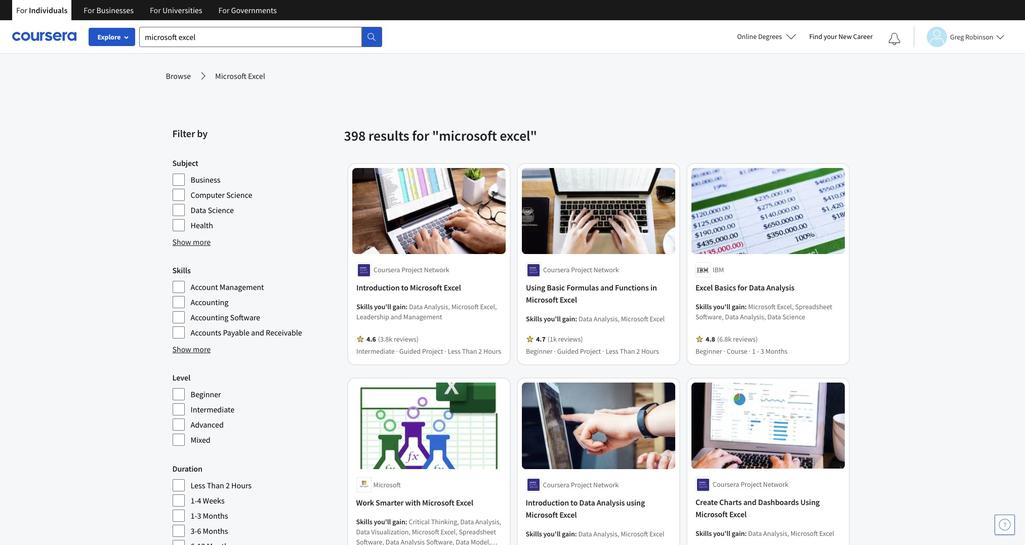 Task type: describe. For each thing, give the bounding box(es) containing it.
excel"
[[500, 127, 537, 145]]

charts
[[719, 498, 742, 508]]

4 · from the left
[[602, 347, 604, 356]]

guided for formulas
[[557, 347, 578, 356]]

less than 2 hours
[[191, 480, 252, 491]]

and inside "using basic formulas and functions in microsoft excel"
[[600, 283, 613, 293]]

6
[[197, 526, 201, 536]]

show notifications image
[[888, 33, 901, 45]]

receivable
[[266, 328, 302, 338]]

analysis inside critical thinking, data analysis, data visualization, microsoft excel, spreadsheet software, data analysis software, data mode
[[401, 538, 425, 545]]

and inside skills 'group'
[[251, 328, 264, 338]]

health
[[191, 220, 213, 230]]

businesses
[[96, 5, 134, 15]]

gain up visualization,
[[392, 517, 405, 526]]

microsoft inside data analysis, microsoft excel, leadership and management
[[451, 302, 479, 312]]

beginner for beginner · course · 1 - 3 months
[[695, 347, 722, 356]]

work smarter with microsoft excel
[[356, 498, 473, 508]]

analysis, inside microsoft excel, spreadsheet software, data analysis, data science
[[740, 313, 766, 322]]

to for microsoft
[[401, 283, 408, 293]]

hours for using basic formulas and functions in microsoft excel
[[641, 347, 659, 356]]

3-
[[191, 526, 197, 536]]

project down 4.7 (1k reviews)
[[580, 347, 601, 356]]

data down introduction to data analysis using microsoft excel
[[578, 529, 592, 539]]

skills you'll gain : data analysis, microsoft excel for analysis
[[526, 529, 664, 539]]

-
[[757, 347, 759, 356]]

4.8
[[705, 335, 715, 344]]

payable
[[223, 328, 250, 338]]

accounting for accounting
[[191, 297, 229, 307]]

: down introduction to data analysis using microsoft excel
[[575, 529, 577, 539]]

new
[[839, 32, 852, 41]]

you'll up (1k
[[543, 315, 561, 324]]

data analysis, microsoft excel, leadership and management
[[356, 302, 497, 322]]

analysis, inside data analysis, microsoft excel, leadership and management
[[424, 302, 450, 312]]

than for introduction to microsoft excel
[[462, 347, 477, 356]]

show more button for accounts payable and receivable
[[172, 343, 211, 355]]

data right thinking,
[[460, 517, 474, 526]]

universities
[[163, 5, 202, 15]]

in
[[650, 283, 657, 293]]

4.7
[[536, 335, 545, 344]]

weeks
[[203, 496, 225, 506]]

microsoft inside create charts and dashboards using microsoft excel
[[695, 510, 728, 520]]

project for using basic formulas and functions in microsoft excel
[[571, 265, 592, 275]]

filter by
[[172, 127, 208, 140]]

1- for 4
[[191, 496, 197, 506]]

critical
[[409, 517, 430, 526]]

excel, inside data analysis, microsoft excel, leadership and management
[[480, 302, 497, 312]]

and inside create charts and dashboards using microsoft excel
[[743, 498, 756, 508]]

for governments
[[218, 5, 277, 15]]

6 · from the left
[[749, 347, 750, 356]]

beginner · course · 1 - 3 months
[[695, 347, 787, 356]]

coursera project network for data
[[543, 480, 619, 489]]

4
[[197, 496, 201, 506]]

398 results for "microsoft excel"
[[344, 127, 537, 145]]

duration group
[[172, 463, 338, 545]]

(1k
[[547, 335, 557, 344]]

excel inside "using basic formulas and functions in microsoft excel"
[[559, 295, 577, 305]]

browse link
[[166, 70, 191, 82]]

help center image
[[999, 519, 1011, 531]]

using inside create charts and dashboards using microsoft excel
[[800, 498, 820, 508]]

for businesses
[[84, 5, 134, 15]]

show more for accounts payable and receivable
[[172, 344, 211, 354]]

science for computer science
[[226, 190, 252, 200]]

skills you'll gain : data analysis, microsoft excel for and
[[526, 315, 664, 324]]

accounting for accounting software
[[191, 312, 229, 322]]

: down create charts and dashboards using microsoft excel
[[745, 529, 747, 539]]

formulas
[[566, 283, 599, 293]]

subject group
[[172, 157, 338, 232]]

data up microsoft excel, spreadsheet software, data analysis, data science
[[749, 283, 765, 293]]

dashboards
[[758, 498, 799, 508]]

computer
[[191, 190, 225, 200]]

functions
[[615, 283, 649, 293]]

duration
[[172, 464, 202, 474]]

gain down introduction to data analysis using microsoft excel
[[562, 529, 575, 539]]

network for and
[[593, 265, 619, 275]]

greg robinson button
[[914, 27, 1005, 47]]

using basic formulas and functions in microsoft excel link
[[526, 282, 671, 306]]

data down thinking,
[[456, 538, 469, 545]]

leadership
[[356, 313, 389, 322]]

data science
[[191, 205, 234, 215]]

intermediate · guided project · less than 2 hours
[[356, 347, 501, 356]]

data inside data analysis, microsoft excel, leadership and management
[[409, 302, 422, 312]]

introduction to data analysis using microsoft excel link
[[526, 497, 671, 521]]

spreadsheet inside microsoft excel, spreadsheet software, data analysis, data science
[[795, 302, 832, 312]]

introduction to microsoft excel link
[[356, 282, 501, 294]]

account management
[[191, 282, 264, 292]]

skills you'll gain : for work
[[356, 517, 409, 526]]

microsoft inside critical thinking, data analysis, data visualization, microsoft excel, spreadsheet software, data analysis software, data mode
[[412, 527, 439, 537]]

more for accounts payable and receivable
[[193, 344, 211, 354]]

analysis, down create charts and dashboards using microsoft excel link
[[763, 529, 789, 539]]

project for introduction to data analysis using microsoft excel
[[571, 480, 592, 489]]

: up 4.7 (1k reviews)
[[575, 315, 577, 324]]

(6.8k
[[717, 335, 731, 344]]

introduction to microsoft excel
[[356, 283, 461, 293]]

by
[[197, 127, 208, 140]]

analysis, inside critical thinking, data analysis, data visualization, microsoft excel, spreadsheet software, data analysis software, data mode
[[475, 517, 501, 526]]

coursera project network for and
[[713, 480, 788, 489]]

data up 4.8 (6.8k reviews)
[[725, 313, 738, 322]]

intermediate for intermediate · guided project · less than 2 hours
[[356, 347, 395, 356]]

using
[[626, 498, 645, 508]]

greg
[[950, 32, 964, 41]]

you'll down the "basics" at the right bottom of the page
[[713, 302, 730, 312]]

you'll up visualization,
[[374, 517, 391, 526]]

for for individuals
[[16, 5, 27, 15]]

data down "using basic formulas and functions in microsoft excel"
[[578, 315, 592, 324]]

data left visualization,
[[356, 527, 370, 537]]

analysis inside introduction to data analysis using microsoft excel
[[597, 498, 625, 508]]

data inside introduction to data analysis using microsoft excel
[[579, 498, 595, 508]]

critical thinking, data analysis, data visualization, microsoft excel, spreadsheet software, data analysis software, data mode
[[356, 517, 501, 545]]

for universities
[[150, 5, 202, 15]]

coursera image
[[12, 28, 76, 45]]

4.6
[[366, 335, 376, 344]]

excel, inside microsoft excel, spreadsheet software, data analysis, data science
[[777, 302, 793, 312]]

0 horizontal spatial software,
[[356, 538, 384, 545]]

find your new career link
[[804, 30, 878, 43]]

visualization,
[[371, 527, 410, 537]]

hours inside duration group
[[231, 480, 252, 491]]

for for universities
[[150, 5, 161, 15]]

account
[[191, 282, 218, 292]]

reviews) for microsoft
[[394, 335, 418, 344]]

online degrees
[[737, 32, 782, 41]]

2 inside duration group
[[226, 480, 230, 491]]

microsoft inside microsoft excel, spreadsheet software, data analysis, data science
[[748, 302, 775, 312]]

data down excel basics for data analysis link
[[767, 313, 781, 322]]

analysis inside excel basics for data analysis link
[[766, 283, 794, 293]]

greg robinson
[[950, 32, 993, 41]]

skills inside 'group'
[[172, 265, 191, 275]]

create
[[695, 498, 718, 508]]

skills you'll gain : data analysis, microsoft excel for dashboards
[[695, 529, 834, 539]]

4.8 (6.8k reviews)
[[705, 335, 758, 344]]

excel, inside critical thinking, data analysis, data visualization, microsoft excel, spreadsheet software, data analysis software, data mode
[[441, 527, 457, 537]]

months for 3-6 months
[[203, 526, 228, 536]]

show more button for health
[[172, 236, 211, 248]]

browse
[[166, 71, 191, 81]]

2 for introduction to microsoft excel
[[478, 347, 482, 356]]

show for health
[[172, 237, 191, 247]]



Task type: vqa. For each thing, say whether or not it's contained in the screenshot.
MONTHS to the bottom
yes



Task type: locate. For each thing, give the bounding box(es) containing it.
gain down excel basics for data analysis
[[732, 302, 745, 312]]

microsoft excel, spreadsheet software, data analysis, data science
[[695, 302, 832, 322]]

1 horizontal spatial to
[[571, 498, 578, 508]]

reviews) for formulas
[[558, 335, 583, 344]]

mixed
[[191, 435, 210, 445]]

less for excel
[[448, 347, 460, 356]]

0 vertical spatial intermediate
[[356, 347, 395, 356]]

1 vertical spatial intermediate
[[191, 404, 234, 415]]

skills you'll gain : data analysis, microsoft excel down the using basic formulas and functions in microsoft excel link
[[526, 315, 664, 324]]

spreadsheet down thinking,
[[459, 527, 496, 537]]

microsoft inside introduction to data analysis using microsoft excel
[[526, 510, 558, 520]]

results
[[368, 127, 409, 145]]

business
[[191, 175, 220, 185]]

0 horizontal spatial less
[[191, 480, 205, 491]]

1- for 3
[[191, 511, 197, 521]]

1 horizontal spatial software,
[[426, 538, 454, 545]]

excel basics for data analysis link
[[695, 282, 841, 294]]

analysis
[[766, 283, 794, 293], [597, 498, 625, 508], [401, 538, 425, 545]]

show more button down accounts
[[172, 343, 211, 355]]

analysis, down excel basics for data analysis
[[740, 313, 766, 322]]

data up health
[[191, 205, 206, 215]]

skills you'll gain :
[[356, 302, 409, 312], [695, 302, 748, 312], [356, 517, 409, 526]]

0 horizontal spatial 2
[[226, 480, 230, 491]]

months down weeks at the bottom of page
[[203, 511, 228, 521]]

using basic formulas and functions in microsoft excel
[[526, 283, 657, 305]]

1 vertical spatial 3
[[197, 511, 201, 521]]

network up introduction to data analysis using microsoft excel link
[[593, 480, 619, 489]]

data down visualization,
[[386, 538, 399, 545]]

excel inside create charts and dashboards using microsoft excel
[[729, 510, 746, 520]]

project up formulas
[[571, 265, 592, 275]]

software, up 4.8
[[695, 313, 723, 322]]

1 vertical spatial for
[[737, 283, 747, 293]]

analysis, down introduction to microsoft excel link
[[424, 302, 450, 312]]

work smarter with microsoft excel link
[[356, 497, 501, 509]]

microsoft inside "using basic formulas and functions in microsoft excel"
[[526, 295, 558, 305]]

for
[[412, 127, 429, 145], [737, 283, 747, 293]]

analysis, down the using basic formulas and functions in microsoft excel link
[[593, 315, 619, 324]]

2 accounting from the top
[[191, 312, 229, 322]]

months right 6 on the bottom of page
[[203, 526, 228, 536]]

0 vertical spatial introduction
[[356, 283, 399, 293]]

1 horizontal spatial guided
[[557, 347, 578, 356]]

intermediate inside level group
[[191, 404, 234, 415]]

1 guided from the left
[[399, 347, 420, 356]]

science up the data science at the top of page
[[226, 190, 252, 200]]

data down introduction to microsoft excel at the bottom of the page
[[409, 302, 422, 312]]

accounting
[[191, 297, 229, 307], [191, 312, 229, 322]]

guided for microsoft
[[399, 347, 420, 356]]

0 horizontal spatial reviews)
[[394, 335, 418, 344]]

network up dashboards
[[763, 480, 788, 489]]

management inside skills 'group'
[[220, 282, 264, 292]]

introduction inside introduction to data analysis using microsoft excel
[[526, 498, 569, 508]]

software, down thinking,
[[426, 538, 454, 545]]

management
[[220, 282, 264, 292], [403, 313, 442, 322]]

than
[[462, 347, 477, 356], [620, 347, 635, 356], [207, 480, 224, 491]]

introduction to data analysis using microsoft excel
[[526, 498, 645, 520]]

beginner inside level group
[[191, 389, 221, 399]]

intermediate down "4.6"
[[356, 347, 395, 356]]

2 horizontal spatial reviews)
[[733, 335, 758, 344]]

create charts and dashboards using microsoft excel
[[695, 498, 820, 520]]

and up 4.6 (3.8k reviews)
[[390, 313, 402, 322]]

skills you'll gain : for introduction
[[356, 302, 409, 312]]

1 horizontal spatial excel,
[[480, 302, 497, 312]]

2 vertical spatial science
[[782, 313, 805, 322]]

create charts and dashboards using microsoft excel link
[[695, 497, 841, 521]]

more for health
[[193, 237, 211, 247]]

0 horizontal spatial intermediate
[[191, 404, 234, 415]]

less for and
[[605, 347, 618, 356]]

skills you'll gain : data analysis, microsoft excel
[[526, 315, 664, 324], [526, 529, 664, 539], [695, 529, 834, 539]]

more down health
[[193, 237, 211, 247]]

2 show more button from the top
[[172, 343, 211, 355]]

to inside introduction to data analysis using microsoft excel
[[571, 498, 578, 508]]

work
[[356, 498, 374, 508]]

1 · from the left
[[396, 347, 398, 356]]

reviews) for for
[[733, 335, 758, 344]]

software,
[[695, 313, 723, 322], [356, 538, 384, 545], [426, 538, 454, 545]]

3 right -
[[760, 347, 764, 356]]

0 horizontal spatial to
[[401, 283, 408, 293]]

filter
[[172, 127, 195, 140]]

network up the using basic formulas and functions in microsoft excel link
[[593, 265, 619, 275]]

0 horizontal spatial management
[[220, 282, 264, 292]]

2 horizontal spatial analysis
[[766, 283, 794, 293]]

using right dashboards
[[800, 498, 820, 508]]

1 horizontal spatial 2
[[478, 347, 482, 356]]

0 vertical spatial for
[[412, 127, 429, 145]]

coursera project network up create charts and dashboards using microsoft excel
[[713, 480, 788, 489]]

introduction for introduction to microsoft excel
[[356, 283, 399, 293]]

software, inside microsoft excel, spreadsheet software, data analysis, data science
[[695, 313, 723, 322]]

show more button down health
[[172, 236, 211, 248]]

0 vertical spatial analysis
[[766, 283, 794, 293]]

1 horizontal spatial using
[[800, 498, 820, 508]]

0 vertical spatial months
[[765, 347, 787, 356]]

0 vertical spatial show more
[[172, 237, 211, 247]]

management inside data analysis, microsoft excel, leadership and management
[[403, 313, 442, 322]]

accounting software
[[191, 312, 260, 322]]

project for create charts and dashboards using microsoft excel
[[740, 480, 762, 489]]

0 vertical spatial to
[[401, 283, 408, 293]]

1 vertical spatial more
[[193, 344, 211, 354]]

introduction
[[356, 283, 399, 293], [526, 498, 569, 508]]

network up introduction to microsoft excel link
[[424, 265, 449, 275]]

1 vertical spatial introduction
[[526, 498, 569, 508]]

coursera up charts
[[713, 480, 739, 489]]

1 vertical spatial management
[[403, 313, 442, 322]]

explore
[[97, 32, 121, 42]]

coursera up introduction to microsoft excel at the bottom of the page
[[373, 265, 400, 275]]

analysis down critical
[[401, 538, 425, 545]]

1 1- from the top
[[191, 496, 197, 506]]

1 vertical spatial to
[[571, 498, 578, 508]]

for right the "basics" at the right bottom of the page
[[737, 283, 747, 293]]

with
[[405, 498, 421, 508]]

explore button
[[89, 28, 135, 46]]

0 vertical spatial show more button
[[172, 236, 211, 248]]

and down software
[[251, 328, 264, 338]]

1-
[[191, 496, 197, 506], [191, 511, 197, 521]]

analysis left the using
[[597, 498, 625, 508]]

show down health
[[172, 237, 191, 247]]

1 horizontal spatial hours
[[483, 347, 501, 356]]

1-3 months
[[191, 511, 228, 521]]

1 horizontal spatial reviews)
[[558, 335, 583, 344]]

2 for from the left
[[84, 5, 95, 15]]

3 up 6 on the bottom of page
[[197, 511, 201, 521]]

and
[[600, 283, 613, 293], [390, 313, 402, 322], [251, 328, 264, 338], [743, 498, 756, 508]]

skills you'll gain : data analysis, microsoft excel down introduction to data analysis using microsoft excel link
[[526, 529, 664, 539]]

2 1- from the top
[[191, 511, 197, 521]]

3 for from the left
[[150, 5, 161, 15]]

excel
[[248, 71, 265, 81], [443, 283, 461, 293], [695, 283, 713, 293], [559, 295, 577, 305], [650, 315, 664, 324], [456, 498, 473, 508], [559, 510, 577, 520], [729, 510, 746, 520], [650, 529, 664, 539], [819, 529, 834, 539]]

1 vertical spatial show more
[[172, 344, 211, 354]]

to
[[401, 283, 408, 293], [571, 498, 578, 508]]

network
[[424, 265, 449, 275], [593, 265, 619, 275], [593, 480, 619, 489], [763, 480, 788, 489]]

analysis up microsoft excel, spreadsheet software, data analysis, data science
[[766, 283, 794, 293]]

coursera project network up formulas
[[543, 265, 619, 275]]

smarter
[[376, 498, 404, 508]]

months right -
[[765, 347, 787, 356]]

beginner for beginner
[[191, 389, 221, 399]]

4.7 (1k reviews)
[[536, 335, 583, 344]]

2 guided from the left
[[557, 347, 578, 356]]

1 vertical spatial show more button
[[172, 343, 211, 355]]

show
[[172, 237, 191, 247], [172, 344, 191, 354]]

1 horizontal spatial spreadsheet
[[795, 302, 832, 312]]

for left 'universities'
[[150, 5, 161, 15]]

you'll down charts
[[713, 529, 730, 539]]

2 vertical spatial analysis
[[401, 538, 425, 545]]

skills group
[[172, 264, 338, 339]]

reviews) right (3.8k
[[394, 335, 418, 344]]

1 reviews) from the left
[[394, 335, 418, 344]]

2 for using basic formulas and functions in microsoft excel
[[636, 347, 640, 356]]

2 · from the left
[[444, 347, 446, 356]]

0 vertical spatial spreadsheet
[[795, 302, 832, 312]]

analysis, down introduction to data analysis using microsoft excel link
[[593, 529, 619, 539]]

you'll down introduction to data analysis using microsoft excel
[[543, 529, 561, 539]]

:
[[405, 302, 407, 312], [745, 302, 747, 312], [575, 315, 577, 324], [405, 517, 407, 526], [575, 529, 577, 539], [745, 529, 747, 539]]

subject
[[172, 158, 198, 168]]

thinking,
[[431, 517, 459, 526]]

reviews) up the beginner · course · 1 - 3 months
[[733, 335, 758, 344]]

1 show more button from the top
[[172, 236, 211, 248]]

3 inside duration group
[[197, 511, 201, 521]]

2 horizontal spatial software,
[[695, 313, 723, 322]]

2 horizontal spatial excel,
[[777, 302, 793, 312]]

2 horizontal spatial 2
[[636, 347, 640, 356]]

ibm
[[713, 265, 724, 275]]

0 horizontal spatial analysis
[[401, 538, 425, 545]]

show more down accounts
[[172, 344, 211, 354]]

governments
[[231, 5, 277, 15]]

for for businesses
[[84, 5, 95, 15]]

online degrees button
[[729, 25, 804, 48]]

skills you'll gain : down the "basics" at the right bottom of the page
[[695, 302, 748, 312]]

1 horizontal spatial analysis
[[597, 498, 625, 508]]

0 horizontal spatial using
[[526, 283, 545, 293]]

and right formulas
[[600, 283, 613, 293]]

using inside "using basic formulas and functions in microsoft excel"
[[526, 283, 545, 293]]

gain down introduction to microsoft excel at the bottom of the page
[[392, 302, 405, 312]]

0 horizontal spatial spreadsheet
[[459, 527, 496, 537]]

: down excel basics for data analysis
[[745, 302, 747, 312]]

2 show from the top
[[172, 344, 191, 354]]

0 horizontal spatial 3
[[197, 511, 201, 521]]

3-6 months
[[191, 526, 228, 536]]

skills you'll gain : up visualization,
[[356, 517, 409, 526]]

skills
[[172, 265, 191, 275], [356, 302, 372, 312], [695, 302, 712, 312], [526, 315, 542, 324], [356, 517, 372, 526], [526, 529, 542, 539], [695, 529, 712, 539]]

1 horizontal spatial intermediate
[[356, 347, 395, 356]]

project up introduction to microsoft excel at the bottom of the page
[[401, 265, 422, 275]]

0 horizontal spatial beginner
[[191, 389, 221, 399]]

1 horizontal spatial 3
[[760, 347, 764, 356]]

project up introduction to data analysis using microsoft excel
[[571, 480, 592, 489]]

degrees
[[758, 32, 782, 41]]

(3.8k
[[378, 335, 392, 344]]

3 reviews) from the left
[[733, 335, 758, 344]]

1 vertical spatial 1-
[[191, 511, 197, 521]]

accounts payable and receivable
[[191, 328, 302, 338]]

2 more from the top
[[193, 344, 211, 354]]

online
[[737, 32, 757, 41]]

spreadsheet down excel basics for data analysis link
[[795, 302, 832, 312]]

months for 1-3 months
[[203, 511, 228, 521]]

project up create charts and dashboards using microsoft excel
[[740, 480, 762, 489]]

1-4 weeks
[[191, 496, 225, 506]]

1 horizontal spatial introduction
[[526, 498, 569, 508]]

coursera for and
[[713, 480, 739, 489]]

accounting down account at the left of the page
[[191, 297, 229, 307]]

3 · from the left
[[554, 347, 556, 356]]

show more
[[172, 237, 211, 247], [172, 344, 211, 354]]

beginner · guided project · less than 2 hours
[[526, 347, 659, 356]]

1 vertical spatial accounting
[[191, 312, 229, 322]]

robinson
[[965, 32, 993, 41]]

show more for health
[[172, 237, 211, 247]]

1 vertical spatial analysis
[[597, 498, 625, 508]]

science inside microsoft excel, spreadsheet software, data analysis, data science
[[782, 313, 805, 322]]

0 vertical spatial 1-
[[191, 496, 197, 506]]

coursera for data
[[543, 480, 569, 489]]

coursera project network
[[373, 265, 449, 275], [543, 265, 619, 275], [543, 480, 619, 489], [713, 480, 788, 489]]

1 horizontal spatial than
[[462, 347, 477, 356]]

analysis,
[[424, 302, 450, 312], [740, 313, 766, 322], [593, 315, 619, 324], [475, 517, 501, 526], [593, 529, 619, 539], [763, 529, 789, 539]]

2 horizontal spatial hours
[[641, 347, 659, 356]]

network for dashboards
[[763, 480, 788, 489]]

introduction for introduction to data analysis using microsoft excel
[[526, 498, 569, 508]]

project down data analysis, microsoft excel, leadership and management
[[422, 347, 443, 356]]

you'll
[[374, 302, 391, 312], [713, 302, 730, 312], [543, 315, 561, 324], [374, 517, 391, 526], [543, 529, 561, 539], [713, 529, 730, 539]]

beginner down 4.8
[[695, 347, 722, 356]]

science for data science
[[208, 205, 234, 215]]

1 for from the left
[[16, 5, 27, 15]]

reviews) right (1k
[[558, 335, 583, 344]]

analysis, right thinking,
[[475, 517, 501, 526]]

1 vertical spatial science
[[208, 205, 234, 215]]

1 vertical spatial show
[[172, 344, 191, 354]]

for inside excel basics for data analysis link
[[737, 283, 747, 293]]

2 vertical spatial months
[[203, 526, 228, 536]]

management down introduction to microsoft excel link
[[403, 313, 442, 322]]

for individuals
[[16, 5, 67, 15]]

coursera
[[373, 265, 400, 275], [543, 265, 569, 275], [543, 480, 569, 489], [713, 480, 739, 489]]

What do you want to learn? text field
[[139, 27, 362, 47]]

1 horizontal spatial less
[[448, 347, 460, 356]]

0 horizontal spatial than
[[207, 480, 224, 491]]

0 vertical spatial 3
[[760, 347, 764, 356]]

spreadsheet inside critical thinking, data analysis, data visualization, microsoft excel, spreadsheet software, data analysis software, data mode
[[459, 527, 496, 537]]

you'll up leadership on the bottom left of page
[[374, 302, 391, 312]]

3
[[760, 347, 764, 356], [197, 511, 201, 521]]

1 vertical spatial months
[[203, 511, 228, 521]]

advanced
[[191, 420, 224, 430]]

0 horizontal spatial hours
[[231, 480, 252, 491]]

1 vertical spatial spreadsheet
[[459, 527, 496, 537]]

1 vertical spatial using
[[800, 498, 820, 508]]

skills you'll gain : data analysis, microsoft excel down create charts and dashboards using microsoft excel link
[[695, 529, 834, 539]]

data inside subject group
[[191, 205, 206, 215]]

accounts
[[191, 328, 221, 338]]

science down excel basics for data analysis link
[[782, 313, 805, 322]]

career
[[853, 32, 873, 41]]

using left basic
[[526, 283, 545, 293]]

software
[[230, 312, 260, 322]]

0 vertical spatial using
[[526, 283, 545, 293]]

0 horizontal spatial for
[[412, 127, 429, 145]]

beginner down 4.7
[[526, 347, 552, 356]]

1 show more from the top
[[172, 237, 211, 247]]

for for governments
[[218, 5, 230, 15]]

show for accounts payable and receivable
[[172, 344, 191, 354]]

"microsoft
[[432, 127, 497, 145]]

1 accounting from the top
[[191, 297, 229, 307]]

and inside data analysis, microsoft excel, leadership and management
[[390, 313, 402, 322]]

network for analysis
[[593, 480, 619, 489]]

1 more from the top
[[193, 237, 211, 247]]

1 horizontal spatial management
[[403, 313, 442, 322]]

for
[[16, 5, 27, 15], [84, 5, 95, 15], [150, 5, 161, 15], [218, 5, 230, 15]]

4 for from the left
[[218, 5, 230, 15]]

coursera for microsoft
[[373, 265, 400, 275]]

skills you'll gain : for excel
[[695, 302, 748, 312]]

for for "microsoft
[[412, 127, 429, 145]]

excel inside introduction to data analysis using microsoft excel
[[559, 510, 577, 520]]

0 vertical spatial more
[[193, 237, 211, 247]]

1 show from the top
[[172, 237, 191, 247]]

intermediate for intermediate
[[191, 404, 234, 415]]

software, down visualization,
[[356, 538, 384, 545]]

find
[[809, 32, 822, 41]]

your
[[824, 32, 837, 41]]

computer science
[[191, 190, 252, 200]]

project for introduction to microsoft excel
[[401, 265, 422, 275]]

skills you'll gain : up leadership on the bottom left of page
[[356, 302, 409, 312]]

coursera up basic
[[543, 265, 569, 275]]

reviews)
[[394, 335, 418, 344], [558, 335, 583, 344], [733, 335, 758, 344]]

0 vertical spatial management
[[220, 282, 264, 292]]

5 · from the left
[[723, 347, 725, 356]]

microsoft excel
[[215, 71, 265, 81]]

coursera up introduction to data analysis using microsoft excel
[[543, 480, 569, 489]]

less inside duration group
[[191, 480, 205, 491]]

1 horizontal spatial for
[[737, 283, 747, 293]]

0 horizontal spatial guided
[[399, 347, 420, 356]]

2 horizontal spatial less
[[605, 347, 618, 356]]

0 vertical spatial accounting
[[191, 297, 229, 307]]

coursera project network up introduction to microsoft excel at the bottom of the page
[[373, 265, 449, 275]]

guided down 4.7 (1k reviews)
[[557, 347, 578, 356]]

spreadsheet
[[795, 302, 832, 312], [459, 527, 496, 537]]

398
[[344, 127, 366, 145]]

than inside duration group
[[207, 480, 224, 491]]

excel basics for data analysis
[[695, 283, 794, 293]]

gain up 4.7 (1k reviews)
[[562, 315, 575, 324]]

intermediate up advanced in the left bottom of the page
[[191, 404, 234, 415]]

None search field
[[139, 27, 382, 47]]

data down create charts and dashboards using microsoft excel
[[748, 529, 762, 539]]

than for using basic formulas and functions in microsoft excel
[[620, 347, 635, 356]]

project
[[401, 265, 422, 275], [571, 265, 592, 275], [422, 347, 443, 356], [580, 347, 601, 356], [571, 480, 592, 489], [740, 480, 762, 489]]

for for data
[[737, 283, 747, 293]]

course
[[727, 347, 747, 356]]

for left individuals
[[16, 5, 27, 15]]

2 show more from the top
[[172, 344, 211, 354]]

0 horizontal spatial excel,
[[441, 527, 457, 537]]

: left critical
[[405, 517, 407, 526]]

1
[[752, 347, 755, 356]]

beginner for beginner · guided project · less than 2 hours
[[526, 347, 552, 356]]

for right results
[[412, 127, 429, 145]]

to for data
[[571, 498, 578, 508]]

accounting up accounts
[[191, 312, 229, 322]]

0 vertical spatial science
[[226, 190, 252, 200]]

level group
[[172, 372, 338, 446]]

hours for introduction to microsoft excel
[[483, 347, 501, 356]]

2 horizontal spatial than
[[620, 347, 635, 356]]

network for excel
[[424, 265, 449, 275]]

2 horizontal spatial beginner
[[695, 347, 722, 356]]

coursera for formulas
[[543, 265, 569, 275]]

: down introduction to microsoft excel at the bottom of the page
[[405, 302, 407, 312]]

gain
[[392, 302, 405, 312], [732, 302, 745, 312], [562, 315, 575, 324], [392, 517, 405, 526], [562, 529, 575, 539], [732, 529, 745, 539]]

for left governments
[[218, 5, 230, 15]]

1 horizontal spatial beginner
[[526, 347, 552, 356]]

gain down create charts and dashboards using microsoft excel
[[732, 529, 745, 539]]

1- up 3-
[[191, 511, 197, 521]]

basic
[[547, 283, 565, 293]]

2 reviews) from the left
[[558, 335, 583, 344]]

coursera project network for microsoft
[[373, 265, 449, 275]]

individuals
[[29, 5, 67, 15]]

0 horizontal spatial introduction
[[356, 283, 399, 293]]

basics
[[714, 283, 736, 293]]

0 vertical spatial show
[[172, 237, 191, 247]]

for left businesses
[[84, 5, 95, 15]]

less
[[448, 347, 460, 356], [605, 347, 618, 356], [191, 480, 205, 491]]

management up software
[[220, 282, 264, 292]]

banner navigation
[[8, 0, 285, 20]]

coursera project network for formulas
[[543, 265, 619, 275]]



